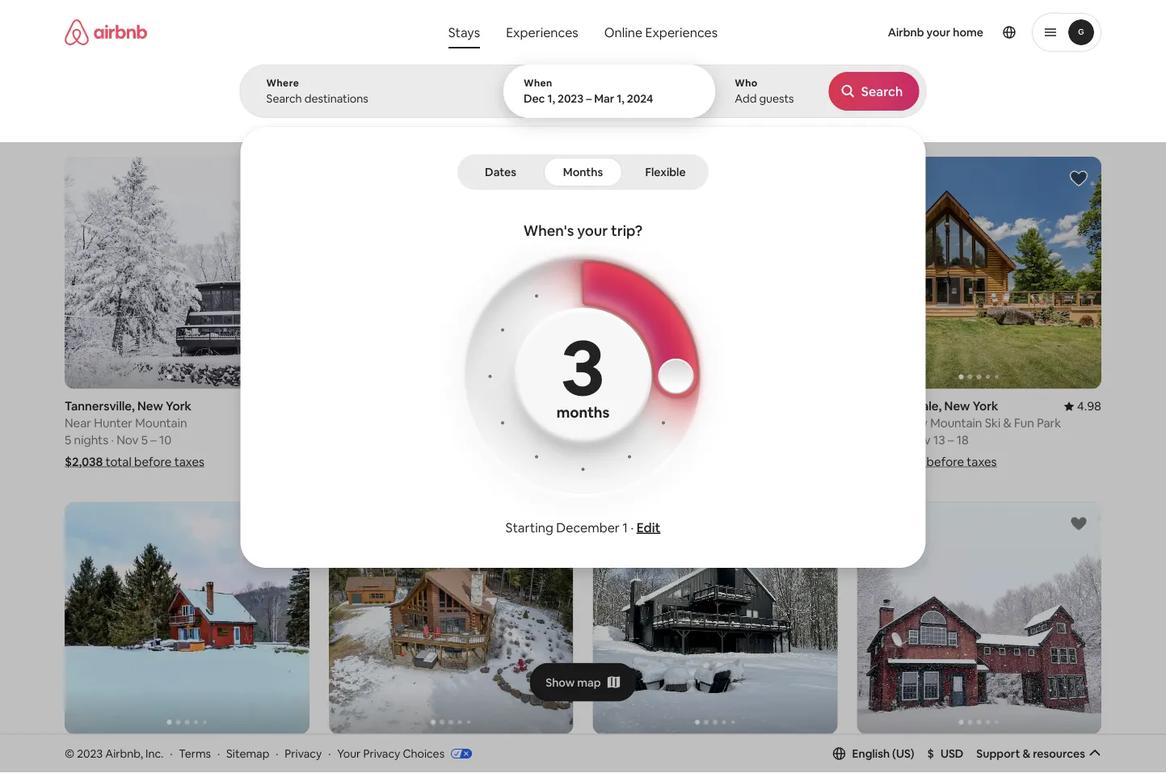 Task type: locate. For each thing, give the bounding box(es) containing it.
1 horizontal spatial privacy
[[363, 747, 400, 761]]

experiences up when
[[506, 24, 579, 40]]

airbnb,
[[105, 747, 143, 761]]

december
[[557, 519, 620, 536]]

mountain dale, new york near holiday mountain ski & fun park nov 13 – 18 total before taxes
[[857, 399, 1062, 470]]

privacy link
[[285, 747, 322, 761]]

before down kerhonkson, new york
[[395, 454, 433, 470]]

0 vertical spatial &
[[1004, 416, 1012, 431]]

1 total from the left
[[106, 454, 132, 470]]

1 before from the left
[[134, 454, 172, 470]]

privacy left your at the bottom of the page
[[285, 747, 322, 761]]

1 vertical spatial &
[[1023, 747, 1031, 761]]

2 horizontal spatial nov
[[909, 433, 931, 448]]

4 taxes from the left
[[967, 454, 997, 470]]

taxes inside mountain dale, new york near holiday mountain ski & fun park nov 13 – 18 total before taxes
[[967, 454, 997, 470]]

your left 'trip?'
[[577, 222, 608, 241]]

hunter
[[94, 416, 133, 431]]

york up total before taxes
[[431, 399, 457, 414]]

& right 'support'
[[1023, 747, 1031, 761]]

1 horizontal spatial 1,
[[617, 91, 625, 106]]

1 windham, new york from the left
[[65, 744, 180, 760]]

total down holiday
[[898, 454, 924, 470]]

york up ski
[[973, 399, 999, 414]]

1, right mar
[[617, 91, 625, 106]]

kerhonkson, new york
[[329, 399, 457, 414]]

· inside milford, pennsylvania 40 miles away 5 nights · nov 12 – 17 $1,757 total before taxes
[[639, 433, 642, 448]]

before down 10
[[134, 454, 172, 470]]

2023 inside when dec 1, 2023 – mar 1, 2024
[[558, 91, 584, 106]]

online
[[605, 24, 643, 40]]

0 horizontal spatial your
[[577, 222, 608, 241]]

nights inside milford, pennsylvania 40 miles away 5 nights · nov 12 – 17 $1,757 total before taxes
[[602, 433, 637, 448]]

2023 up the homes
[[558, 91, 584, 106]]

None search field
[[240, 0, 927, 568]]

1 horizontal spatial &
[[1023, 747, 1031, 761]]

· right 1
[[631, 519, 634, 536]]

&
[[1004, 416, 1012, 431], [1023, 747, 1031, 761]]

golfing
[[757, 120, 791, 132]]

tab list containing dates
[[461, 154, 706, 190]]

flexible button
[[626, 158, 706, 187]]

1,
[[548, 91, 555, 106], [617, 91, 625, 106]]

3 taxes from the left
[[699, 454, 730, 470]]

0 vertical spatial 2023
[[558, 91, 584, 106]]

mountain up 10
[[135, 416, 187, 431]]

0 horizontal spatial experiences
[[506, 24, 579, 40]]

4.88 out of 5 average rating image
[[536, 399, 574, 414]]

experiences inside button
[[506, 24, 579, 40]]

before
[[134, 454, 172, 470], [395, 454, 433, 470], [659, 454, 697, 470], [927, 454, 965, 470]]

·
[[111, 433, 114, 448], [639, 433, 642, 448], [631, 519, 634, 536], [170, 747, 173, 761], [217, 747, 220, 761], [276, 747, 279, 761], [328, 747, 331, 761]]

1 horizontal spatial windham, new york
[[857, 744, 972, 760]]

when's
[[524, 222, 574, 241]]

– inside mountain dale, new york near holiday mountain ski & fun park nov 13 – 18 total before taxes
[[948, 433, 954, 448]]

5 left 10
[[141, 433, 148, 448]]

1 horizontal spatial 2023
[[558, 91, 584, 106]]

2 nights from the left
[[602, 433, 637, 448]]

· left 4.94
[[276, 747, 279, 761]]

1, right dec
[[548, 91, 555, 106]]

2 5 from the left
[[141, 433, 148, 448]]

your for trip?
[[577, 222, 608, 241]]

1 horizontal spatial nights
[[602, 433, 637, 448]]

nights up $2,038
[[74, 433, 108, 448]]

dec
[[524, 91, 545, 106]]

0 vertical spatial your
[[927, 25, 951, 40]]

trip?
[[611, 222, 643, 241]]

nov
[[117, 433, 139, 448], [645, 433, 667, 448], [909, 433, 931, 448]]

0 horizontal spatial mountain
[[135, 416, 187, 431]]

2 nov from the left
[[645, 433, 667, 448]]

& right ski
[[1004, 416, 1012, 431]]

10
[[159, 433, 172, 448]]

4.98
[[1078, 399, 1102, 414]]

1 horizontal spatial experiences
[[646, 24, 718, 40]]

york up 10
[[166, 399, 192, 414]]

before down 13 on the bottom right of the page
[[927, 454, 965, 470]]

–
[[586, 91, 592, 106], [151, 433, 157, 448], [684, 433, 690, 448], [948, 433, 954, 448]]

2 windham, from the left
[[857, 744, 915, 760]]

3 before from the left
[[659, 454, 697, 470]]

– inside when dec 1, 2023 – mar 1, 2024
[[586, 91, 592, 106]]

new inside tannersville, new york near hunter mountain 5 nights · nov 5 – 10 $2,038 total before taxes
[[137, 399, 163, 414]]

– left mar
[[586, 91, 592, 106]]

stays
[[449, 24, 480, 40]]

your left home
[[927, 25, 951, 40]]

windham, left inc.
[[65, 744, 123, 760]]

tab list
[[461, 154, 706, 190]]

total before taxes
[[367, 454, 466, 470]]

total
[[106, 454, 132, 470], [367, 454, 393, 470], [631, 454, 657, 470], [898, 454, 924, 470]]

total down kerhonkson, new york
[[367, 454, 393, 470]]

1 windham, from the left
[[65, 744, 123, 760]]

add to wishlist: jewett, new york image
[[541, 515, 561, 534]]

before inside tannersville, new york near hunter mountain 5 nights · nov 5 – 10 $2,038 total before taxes
[[134, 454, 172, 470]]

3 nov from the left
[[909, 433, 931, 448]]

nov down hunter
[[117, 433, 139, 448]]

40
[[593, 416, 607, 431]]

2 horizontal spatial 5
[[593, 433, 600, 448]]

experiences right online
[[646, 24, 718, 40]]

4 total from the left
[[898, 454, 924, 470]]

1 horizontal spatial near
[[857, 416, 884, 431]]

1 horizontal spatial 5
[[141, 433, 148, 448]]

2023 right ©
[[77, 747, 103, 761]]

· down the away
[[639, 433, 642, 448]]

0 horizontal spatial privacy
[[285, 747, 322, 761]]

2 windham, new york from the left
[[857, 744, 972, 760]]

shepherd's
[[412, 119, 463, 132]]

2 before from the left
[[395, 454, 433, 470]]

· inside tannersville, new york near hunter mountain 5 nights · nov 5 – 10 $2,038 total before taxes
[[111, 433, 114, 448]]

starting
[[506, 519, 554, 536]]

0 horizontal spatial near
[[65, 416, 91, 431]]

2024
[[627, 91, 654, 106]]

3 total from the left
[[631, 454, 657, 470]]

· inside stays tab panel
[[631, 519, 634, 536]]

12
[[670, 433, 682, 448]]

english (us) button
[[833, 747, 915, 761]]

1 nov from the left
[[117, 433, 139, 448]]

– left 10
[[151, 433, 157, 448]]

· down hunter
[[111, 433, 114, 448]]

2 near from the left
[[857, 416, 884, 431]]

4 before from the left
[[927, 454, 965, 470]]

0 horizontal spatial 1,
[[548, 91, 555, 106]]

add
[[735, 91, 757, 106]]

near down tannersville,
[[65, 416, 91, 431]]

2 privacy from the left
[[363, 747, 400, 761]]

nov down the away
[[645, 433, 667, 448]]

privacy
[[285, 747, 322, 761], [363, 747, 400, 761]]

total right $1,757
[[631, 454, 657, 470]]

0 horizontal spatial 2023
[[77, 747, 103, 761]]

1
[[623, 519, 628, 536]]

who add guests
[[735, 77, 794, 106]]

your inside profile element
[[927, 25, 951, 40]]

1 horizontal spatial windham,
[[857, 744, 915, 760]]

milford,
[[593, 399, 636, 414]]

before down 12
[[659, 454, 697, 470]]

1 nights from the left
[[74, 433, 108, 448]]

new
[[137, 399, 163, 414], [403, 399, 429, 414], [945, 399, 971, 414], [125, 744, 151, 760], [375, 744, 401, 760], [918, 744, 944, 760]]

edit
[[637, 519, 661, 536]]

4.94
[[285, 744, 309, 760]]

mountain up 18
[[931, 416, 983, 431]]

new left choices
[[375, 744, 401, 760]]

– right 13 on the bottom right of the page
[[948, 433, 954, 448]]

2 taxes from the left
[[436, 454, 466, 470]]

total right $2,038
[[106, 454, 132, 470]]

hanoks
[[275, 120, 310, 132]]

add to wishlist: kerhonkson, new york image
[[541, 169, 561, 188]]

0 horizontal spatial windham, new york
[[65, 744, 180, 760]]

online experiences link
[[592, 16, 731, 49]]

privacy right your at the bottom of the page
[[363, 747, 400, 761]]

13
[[934, 433, 946, 448]]

windham, new york for 4.94
[[65, 744, 180, 760]]

choices
[[403, 747, 445, 761]]

0 horizontal spatial 5
[[65, 433, 71, 448]]

mountain up holiday
[[857, 399, 911, 414]]

near left holiday
[[857, 416, 884, 431]]

0 horizontal spatial windham,
[[65, 744, 123, 760]]

when's your trip?
[[524, 222, 643, 241]]

dates button
[[461, 158, 541, 187]]

nov left 13 on the bottom right of the page
[[909, 433, 931, 448]]

4.95 out of 5 average rating image
[[1065, 744, 1102, 760]]

months
[[557, 403, 610, 422]]

add to wishlist: mountain dale, new york image
[[1070, 169, 1089, 188]]

0 horizontal spatial &
[[1004, 416, 1012, 431]]

show map button
[[530, 663, 637, 702]]

5 up $2,038
[[65, 433, 71, 448]]

1 experiences from the left
[[506, 24, 579, 40]]

nights
[[74, 433, 108, 448], [602, 433, 637, 448]]

3 5 from the left
[[593, 433, 600, 448]]

total before taxes button
[[857, 454, 997, 470]]

new right (us)
[[918, 744, 944, 760]]

0 horizontal spatial nov
[[117, 433, 139, 448]]

your
[[337, 747, 361, 761]]

your inside stays tab panel
[[577, 222, 608, 241]]

group
[[65, 81, 825, 144], [65, 157, 309, 389], [329, 157, 574, 389], [593, 157, 838, 389], [857, 157, 1102, 389], [65, 503, 309, 735], [329, 503, 574, 735], [593, 503, 838, 735], [857, 503, 1102, 735]]

– left 17
[[684, 433, 690, 448]]

who
[[735, 77, 758, 89]]

where
[[266, 77, 299, 89]]

1 taxes from the left
[[174, 454, 205, 470]]

windham, new york
[[65, 744, 180, 760], [857, 744, 972, 760]]

new up 10
[[137, 399, 163, 414]]

1 vertical spatial your
[[577, 222, 608, 241]]

windham, new york for 4.95
[[857, 744, 972, 760]]

· right terms link
[[217, 747, 220, 761]]

park
[[1038, 416, 1062, 431]]

flexible
[[646, 165, 686, 179]]

mountain
[[857, 399, 911, 414], [135, 416, 187, 431], [931, 416, 983, 431]]

holiday
[[887, 416, 928, 431]]

english
[[853, 747, 890, 761]]

1 near from the left
[[65, 416, 91, 431]]

5 down 40
[[593, 433, 600, 448]]

taxes
[[174, 454, 205, 470], [436, 454, 466, 470], [699, 454, 730, 470], [967, 454, 997, 470]]

edit button
[[637, 519, 661, 536]]

total inside tannersville, new york near hunter mountain 5 nights · nov 5 – 10 $2,038 total before taxes
[[106, 454, 132, 470]]

1 horizontal spatial nov
[[645, 433, 667, 448]]

total inside milford, pennsylvania 40 miles away 5 nights · nov 12 – 17 $1,757 total before taxes
[[631, 454, 657, 470]]

your
[[927, 25, 951, 40], [577, 222, 608, 241]]

new right dale, at the right bottom
[[945, 399, 971, 414]]

· right inc.
[[170, 747, 173, 761]]

1 horizontal spatial your
[[927, 25, 951, 40]]

york inside tannersville, new york near hunter mountain 5 nights · nov 5 – 10 $2,038 total before taxes
[[166, 399, 192, 414]]

cycladic homes
[[511, 120, 583, 132]]

homes
[[552, 120, 583, 132]]

– inside milford, pennsylvania 40 miles away 5 nights · nov 12 – 17 $1,757 total before taxes
[[684, 433, 690, 448]]

near
[[65, 416, 91, 431], [857, 416, 884, 431]]

support & resources button
[[977, 747, 1102, 761]]

windham, left the $
[[857, 744, 915, 760]]

1 privacy from the left
[[285, 747, 322, 761]]

2 total from the left
[[367, 454, 393, 470]]

4.98 out of 5 average rating image
[[1065, 399, 1102, 414]]

1 vertical spatial 2023
[[77, 747, 103, 761]]

inc.
[[146, 747, 164, 761]]

0 horizontal spatial nights
[[74, 433, 108, 448]]

nights down "miles"
[[602, 433, 637, 448]]



Task type: vqa. For each thing, say whether or not it's contained in the screenshot.
Collection Easy for itinerary planning
no



Task type: describe. For each thing, give the bounding box(es) containing it.
airbnb your home link
[[879, 15, 994, 49]]

york right 'airbnb,'
[[154, 744, 180, 760]]

sitemap
[[226, 747, 270, 761]]

mountain inside tannersville, new york near hunter mountain 5 nights · nov 5 – 10 $2,038 total before taxes
[[135, 416, 187, 431]]

new inside mountain dale, new york near holiday mountain ski & fun park nov 13 – 18 total before taxes
[[945, 399, 971, 414]]

· left your at the bottom of the page
[[328, 747, 331, 761]]

taxes inside milford, pennsylvania 40 miles away 5 nights · nov 12 – 17 $1,757 total before taxes
[[699, 454, 730, 470]]

near inside tannersville, new york near hunter mountain 5 nights · nov 5 – 10 $2,038 total before taxes
[[65, 416, 91, 431]]

map
[[578, 676, 601, 690]]

shepherd's huts
[[412, 119, 485, 132]]

dale,
[[913, 399, 942, 414]]

taxes inside tannersville, new york near hunter mountain 5 nights · nov 5 – 10 $2,038 total before taxes
[[174, 454, 205, 470]]

5.0 out of 5 average rating image
[[808, 744, 838, 760]]

nov inside milford, pennsylvania 40 miles away 5 nights · nov 12 – 17 $1,757 total before taxes
[[645, 433, 667, 448]]

airbnb
[[888, 25, 925, 40]]

resources
[[1033, 747, 1086, 761]]

kerhonkson,
[[329, 399, 400, 414]]

dates
[[485, 165, 517, 179]]

your privacy choices
[[337, 747, 445, 761]]

1 horizontal spatial mountain
[[857, 399, 911, 414]]

cycladic
[[511, 120, 550, 132]]

tannersville, new york near hunter mountain 5 nights · nov 5 – 10 $2,038 total before taxes
[[65, 399, 205, 470]]

nights inside tannersville, new york near hunter mountain 5 nights · nov 5 – 10 $2,038 total before taxes
[[74, 433, 108, 448]]

terms
[[179, 747, 211, 761]]

$2,038
[[65, 454, 103, 470]]

display total before taxes switch
[[1059, 103, 1088, 122]]

$
[[928, 747, 935, 761]]

jewett,
[[329, 744, 373, 760]]

show map
[[546, 676, 601, 690]]

your for home
[[927, 25, 951, 40]]

3
[[561, 317, 605, 418]]

online experiences
[[605, 24, 718, 40]]

terms · sitemap · privacy ·
[[179, 747, 331, 761]]

2 horizontal spatial mountain
[[931, 416, 983, 431]]

guests
[[760, 91, 794, 106]]

before inside mountain dale, new york near holiday mountain ski & fun park nov 13 – 18 total before taxes
[[927, 454, 965, 470]]

home
[[953, 25, 984, 40]]

5 inside milford, pennsylvania 40 miles away 5 nights · nov 12 – 17 $1,757 total before taxes
[[593, 433, 600, 448]]

1 5 from the left
[[65, 433, 71, 448]]

away
[[642, 416, 670, 431]]

months
[[563, 165, 603, 179]]

add to wishlist: windham, new york image
[[1070, 515, 1089, 534]]

before inside milford, pennsylvania 40 miles away 5 nights · nov 12 – 17 $1,757 total before taxes
[[659, 454, 697, 470]]

2 1, from the left
[[617, 91, 625, 106]]

york right jewett,
[[404, 744, 430, 760]]

tab list inside stays tab panel
[[461, 154, 706, 190]]

english (us)
[[853, 747, 915, 761]]

months button
[[544, 158, 623, 187]]

terms link
[[179, 747, 211, 761]]

new left the terms
[[125, 744, 151, 760]]

what can we help you find? tab list
[[436, 16, 592, 49]]

windham, for 4.95
[[857, 744, 915, 760]]

tannersville,
[[65, 399, 135, 414]]

when dec 1, 2023 – mar 1, 2024
[[524, 77, 654, 106]]

ski
[[985, 416, 1001, 431]]

when
[[524, 77, 553, 89]]

profile element
[[745, 0, 1102, 65]]

sitemap link
[[226, 747, 270, 761]]

stays button
[[436, 16, 493, 49]]

near inside mountain dale, new york near holiday mountain ski & fun park nov 13 – 18 total before taxes
[[857, 416, 884, 431]]

$1,757
[[593, 454, 628, 470]]

& inside mountain dale, new york near holiday mountain ski & fun park nov 13 – 18 total before taxes
[[1004, 416, 1012, 431]]

usd
[[941, 747, 964, 761]]

windham, for 4.94
[[65, 744, 123, 760]]

new right kerhonkson,
[[403, 399, 429, 414]]

4.95
[[1078, 744, 1102, 760]]

your privacy choices link
[[337, 747, 472, 762]]

17
[[693, 433, 705, 448]]

windmills
[[609, 120, 654, 132]]

mar
[[594, 91, 615, 106]]

4.94 out of 5 average rating image
[[272, 744, 309, 760]]

fun
[[1015, 416, 1035, 431]]

group containing shepherd's huts
[[65, 81, 825, 144]]

miles
[[610, 416, 639, 431]]

york right the $
[[946, 744, 972, 760]]

privacy inside your privacy choices link
[[363, 747, 400, 761]]

stays tab panel
[[240, 65, 927, 568]]

support & resources
[[977, 747, 1086, 761]]

– inside tannersville, new york near hunter mountain 5 nights · nov 5 – 10 $2,038 total before taxes
[[151, 433, 157, 448]]

none search field containing 3
[[240, 0, 927, 568]]

$ usd
[[928, 747, 964, 761]]

nov inside tannersville, new york near hunter mountain 5 nights · nov 5 – 10 $2,038 total before taxes
[[117, 433, 139, 448]]

2 experiences from the left
[[646, 24, 718, 40]]

show
[[546, 676, 575, 690]]

milford, pennsylvania 40 miles away 5 nights · nov 12 – 17 $1,757 total before taxes
[[593, 399, 730, 470]]

jewett, new york
[[329, 744, 430, 760]]

experiences button
[[493, 16, 592, 49]]

trulli
[[692, 120, 714, 132]]

york inside mountain dale, new york near holiday mountain ski & fun park nov 13 – 18 total before taxes
[[973, 399, 999, 414]]

airbnb your home
[[888, 25, 984, 40]]

support
[[977, 747, 1021, 761]]

1 1, from the left
[[548, 91, 555, 106]]

©
[[65, 747, 74, 761]]

18
[[957, 433, 969, 448]]

pennsylvania
[[639, 399, 712, 414]]

(us)
[[893, 747, 915, 761]]

nov inside mountain dale, new york near holiday mountain ski & fun park nov 13 – 18 total before taxes
[[909, 433, 931, 448]]

4.77 out of 5 average rating image
[[536, 745, 574, 760]]

minsus
[[348, 120, 379, 132]]

total inside mountain dale, new york near holiday mountain ski & fun park nov 13 – 18 total before taxes
[[898, 454, 924, 470]]

starting december 1 · edit
[[506, 519, 661, 536]]

huts
[[465, 119, 485, 132]]

© 2023 airbnb, inc. ·
[[65, 747, 173, 761]]

Where field
[[266, 91, 478, 106]]



